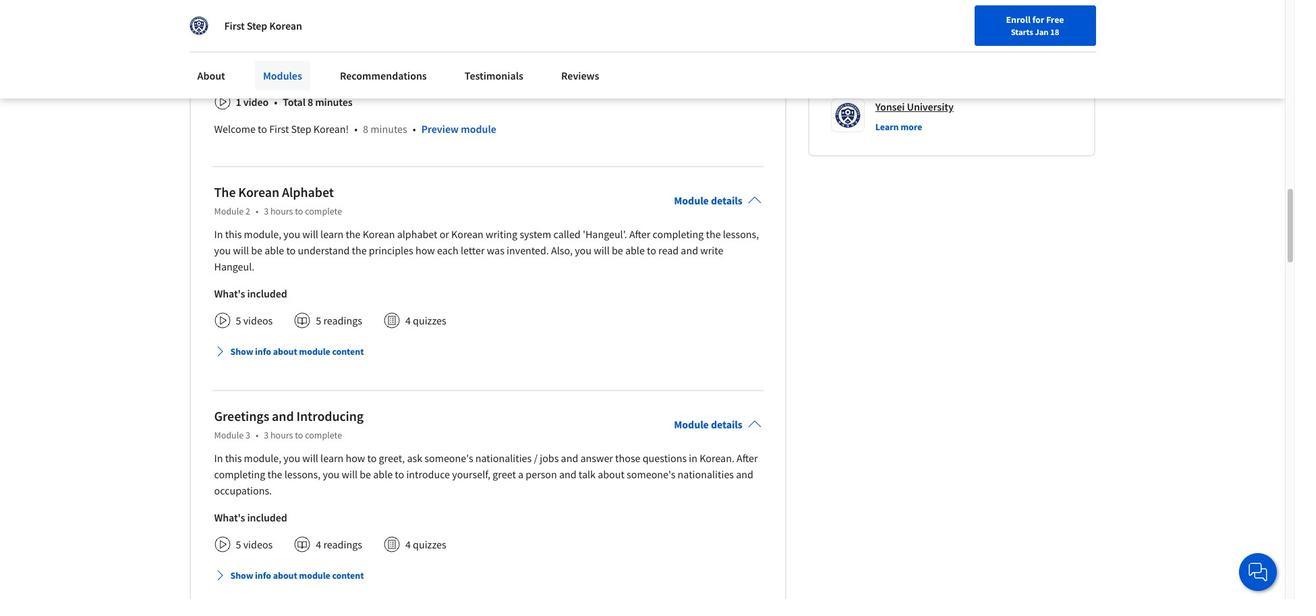 Task type: vqa. For each thing, say whether or not it's contained in the screenshot.
Korean's module,
yes



Task type: locate. For each thing, give the bounding box(es) containing it.
1 horizontal spatial after
[[737, 451, 758, 465]]

to left read
[[647, 243, 656, 257]]

1 vertical spatial videos
[[243, 538, 273, 551]]

• inside greetings and introducing module 3 • 3 hours to complete
[[256, 429, 259, 441]]

1 vertical spatial quizzes
[[413, 538, 446, 551]]

1 module, from the top
[[244, 227, 281, 241]]

content down 4 readings
[[332, 569, 364, 581]]

1 vertical spatial details
[[711, 417, 743, 431]]

2 videos from the top
[[243, 538, 273, 551]]

or
[[440, 227, 449, 241]]

nationalities
[[476, 451, 532, 465], [678, 467, 734, 481]]

video inside info about module content element
[[243, 95, 269, 108]]

1 show info about module content button from the top
[[209, 339, 369, 363]]

someone's
[[425, 451, 473, 465], [627, 467, 676, 481]]

included down hangeul.
[[247, 287, 287, 300]]

completing up occupations.
[[214, 467, 265, 481]]

was
[[487, 243, 505, 257]]

first down total
[[269, 122, 289, 135]]

3 inside the korean alphabet module 2 • 3 hours to complete
[[264, 205, 269, 217]]

0 vertical spatial show
[[230, 345, 253, 357]]

what's included for the
[[214, 287, 287, 300]]

complete
[[305, 205, 342, 217], [305, 429, 342, 441]]

find
[[911, 16, 928, 28]]

1 what's from the top
[[214, 287, 245, 300]]

what's
[[214, 287, 245, 300], [214, 511, 245, 524]]

read
[[659, 243, 679, 257]]

module, down the 2
[[244, 227, 281, 241]]

learn inside in this module, you will learn the korean alphabet or korean writing system called 'hangeul'. after completing the lessons, you will be able to understand the principles how each letter was invented. also, you will be able to read and write hangeul.
[[321, 227, 344, 241]]

to down introducing on the bottom of page
[[295, 429, 303, 441]]

details for introducing
[[711, 417, 743, 431]]

in inside in this module, you will learn the korean alphabet or korean writing system called 'hangeul'. after completing the lessons, you will be able to understand the principles how each letter was invented. also, you will be able to read and write hangeul.
[[214, 227, 223, 241]]

to right welcome
[[258, 122, 267, 135]]

module details up write
[[674, 193, 743, 207]]

starts
[[1011, 26, 1034, 37]]

1 video up hide
[[236, 25, 268, 38]]

this inside in this module, you will learn the korean alphabet or korean writing system called 'hangeul'. after completing the lessons, you will be able to understand the principles how each letter was invented. also, you will be able to read and write hangeul.
[[225, 227, 242, 241]]

0 horizontal spatial nationalities
[[476, 451, 532, 465]]

1 vertical spatial first
[[269, 122, 289, 135]]

content down 5 readings
[[332, 345, 364, 357]]

1 vertical spatial included
[[247, 511, 287, 524]]

videos down occupations.
[[243, 538, 273, 551]]

the inside in this module, you will learn how to greet, ask someone's nationalities / jobs and answer those questions in korean. after completing the lessons, you will be able to introduce yourself, greet a person and talk about someone's nationalities and occupations.
[[268, 467, 282, 481]]

details up write
[[711, 193, 743, 207]]

korean
[[269, 19, 302, 32], [238, 183, 279, 200], [363, 227, 395, 241], [451, 227, 484, 241]]

greet,
[[379, 451, 405, 465]]

will
[[302, 227, 318, 241], [233, 243, 249, 257], [594, 243, 610, 257], [302, 451, 318, 465], [342, 467, 358, 481]]

0 vertical spatial module,
[[244, 227, 281, 241]]

1 video inside info about module content element
[[236, 95, 269, 108]]

2 4 quizzes from the top
[[405, 538, 446, 551]]

module down greetings
[[214, 429, 244, 441]]

what's included down occupations.
[[214, 511, 287, 524]]

• down greetings
[[256, 429, 259, 441]]

1 what's included from the top
[[214, 287, 287, 300]]

show info about module content down 4 readings
[[230, 569, 364, 581]]

0 vertical spatial 1
[[236, 25, 241, 38]]

be left introduce
[[360, 467, 371, 481]]

2 hours from the top
[[271, 429, 293, 441]]

jan
[[1035, 26, 1049, 37]]

complete inside the korean alphabet module 2 • 3 hours to complete
[[305, 205, 342, 217]]

2 included from the top
[[247, 511, 287, 524]]

5
[[236, 314, 241, 327], [316, 314, 321, 327], [236, 538, 241, 551]]

video up welcome
[[243, 95, 269, 108]]

1 videos from the top
[[243, 314, 273, 327]]

1 hours from the top
[[271, 205, 293, 217]]

0 horizontal spatial after
[[630, 227, 651, 241]]

2 quizzes from the top
[[413, 538, 446, 551]]

1 horizontal spatial someone's
[[627, 467, 676, 481]]

1
[[236, 25, 241, 38], [236, 95, 241, 108]]

1 horizontal spatial completing
[[653, 227, 704, 241]]

what's included for greetings
[[214, 511, 287, 524]]

1 horizontal spatial step
[[291, 122, 312, 135]]

in up hangeul.
[[214, 227, 223, 241]]

step down total
[[291, 122, 312, 135]]

info
[[251, 56, 267, 69], [255, 345, 271, 357], [255, 569, 271, 581]]

0 horizontal spatial someone's
[[425, 451, 473, 465]]

yonsei university
[[876, 100, 954, 113]]

1 vertical spatial step
[[291, 122, 312, 135]]

to down alphabet on the top left
[[295, 205, 303, 217]]

2 5 videos from the top
[[236, 538, 273, 551]]

greetings and introducing module 3 • 3 hours to complete
[[214, 407, 364, 441]]

2 what's from the top
[[214, 511, 245, 524]]

nationalities up greet
[[476, 451, 532, 465]]

0 horizontal spatial how
[[346, 451, 365, 465]]

korean up letter
[[451, 227, 484, 241]]

show info about module content button
[[209, 339, 369, 363], [209, 563, 369, 588]]

complete inside greetings and introducing module 3 • 3 hours to complete
[[305, 429, 342, 441]]

1 vertical spatial readings
[[323, 538, 362, 551]]

included for korean
[[247, 287, 287, 300]]

module, up occupations.
[[244, 451, 281, 465]]

to inside the korean alphabet module 2 • 3 hours to complete
[[295, 205, 303, 217]]

after right korean.
[[737, 451, 758, 465]]

0 vertical spatial what's included
[[214, 287, 287, 300]]

in inside in this module, you will learn how to greet, ask someone's nationalities / jobs and answer those questions in korean. after completing the lessons, you will be able to introduce yourself, greet a person and talk about someone's nationalities and occupations.
[[214, 451, 223, 465]]

1 vertical spatial 8
[[363, 122, 368, 135]]

1 vertical spatial what's
[[214, 511, 245, 524]]

0 horizontal spatial able
[[265, 243, 284, 257]]

2 show info about module content from the top
[[230, 569, 364, 581]]

hours inside greetings and introducing module 3 • 3 hours to complete
[[271, 429, 293, 441]]

module details up korean.
[[674, 417, 743, 431]]

0 vertical spatial 4 quizzes
[[405, 314, 446, 327]]

what's down occupations.
[[214, 511, 245, 524]]

5 videos down hangeul.
[[236, 314, 273, 327]]

0 vertical spatial first
[[224, 19, 245, 32]]

1 vertical spatial 1
[[236, 95, 241, 108]]

complete down alphabet on the top left
[[305, 205, 342, 217]]

1 1 from the top
[[236, 25, 241, 38]]

this up hangeul.
[[225, 227, 242, 241]]

will down introducing on the bottom of page
[[342, 467, 358, 481]]

show info about module content button down 4 readings
[[209, 563, 369, 588]]

be up hangeul.
[[251, 243, 263, 257]]

1 video up welcome
[[236, 95, 269, 108]]

5 for korean
[[236, 314, 241, 327]]

0 vertical spatial complete
[[305, 205, 342, 217]]

3 for korean
[[264, 205, 269, 217]]

2 vertical spatial content
[[332, 569, 364, 581]]

hours
[[271, 205, 293, 217], [271, 429, 293, 441]]

module details for alphabet
[[674, 193, 743, 207]]

video
[[243, 25, 268, 38], [243, 95, 269, 108]]

1 vertical spatial show info about module content
[[230, 569, 364, 581]]

recommendations link
[[332, 61, 435, 90]]

your
[[930, 16, 948, 28]]

in for greetings and introducing
[[214, 451, 223, 465]]

0 horizontal spatial completing
[[214, 467, 265, 481]]

0 vertical spatial learn
[[321, 227, 344, 241]]

0 vertical spatial readings
[[323, 314, 362, 327]]

and inside greetings and introducing module 3 • 3 hours to complete
[[272, 407, 294, 424]]

complete for introducing
[[305, 429, 342, 441]]

0 vertical spatial this
[[225, 227, 242, 241]]

about
[[269, 56, 293, 69], [273, 345, 297, 357], [598, 467, 625, 481], [273, 569, 297, 581]]

will down greetings and introducing module 3 • 3 hours to complete at the bottom
[[302, 451, 318, 465]]

principles
[[369, 243, 413, 257]]

0 vertical spatial module details
[[674, 193, 743, 207]]

1 readings from the top
[[323, 314, 362, 327]]

someone's up introduce
[[425, 451, 473, 465]]

2 what's included from the top
[[214, 511, 287, 524]]

someone's down 'questions'
[[627, 467, 676, 481]]

1 vertical spatial after
[[737, 451, 758, 465]]

module, for and
[[244, 451, 281, 465]]

to inside greetings and introducing module 3 • 3 hours to complete
[[295, 429, 303, 441]]

korean inside the korean alphabet module 2 • 3 hours to complete
[[238, 183, 279, 200]]

2 show from the top
[[230, 569, 253, 581]]

1 horizontal spatial be
[[360, 467, 371, 481]]

step up hide
[[247, 19, 267, 32]]

completing up read
[[653, 227, 704, 241]]

4 readings
[[316, 538, 362, 551]]

1 included from the top
[[247, 287, 287, 300]]

1 horizontal spatial minutes
[[371, 122, 407, 135]]

show info about module content for alphabet
[[230, 345, 364, 357]]

learn inside in this module, you will learn how to greet, ask someone's nationalities / jobs and answer those questions in korean. after completing the lessons, you will be able to introduce yourself, greet a person and talk about someone's nationalities and occupations.
[[321, 451, 344, 465]]

0 vertical spatial included
[[247, 287, 287, 300]]

videos down hangeul.
[[243, 314, 273, 327]]

1 vertical spatial module details
[[674, 417, 743, 431]]

0 vertical spatial how
[[416, 243, 435, 257]]

1 show info about module content from the top
[[230, 345, 364, 357]]

1 horizontal spatial first
[[269, 122, 289, 135]]

show for the
[[230, 345, 253, 357]]

2 details from the top
[[711, 417, 743, 431]]

talk
[[579, 467, 596, 481]]

how inside in this module, you will learn the korean alphabet or korean writing system called 'hangeul'. after completing the lessons, you will be able to understand the principles how each letter was invented. also, you will be able to read and write hangeul.
[[416, 243, 435, 257]]

1 horizontal spatial able
[[373, 467, 393, 481]]

2 in from the top
[[214, 451, 223, 465]]

1 in from the top
[[214, 227, 223, 241]]

show
[[230, 345, 253, 357], [230, 569, 253, 581]]

0 vertical spatial what's
[[214, 287, 245, 300]]

1 vertical spatial lessons,
[[285, 467, 321, 481]]

in
[[214, 227, 223, 241], [214, 451, 223, 465]]

able left read
[[625, 243, 645, 257]]

0 vertical spatial content
[[328, 56, 360, 69]]

1 vertical spatial 4 quizzes
[[405, 538, 446, 551]]

0 vertical spatial lessons,
[[723, 227, 759, 241]]

1 5 videos from the top
[[236, 314, 273, 327]]

• right korean! at the top of the page
[[354, 122, 358, 135]]

1 vertical spatial how
[[346, 451, 365, 465]]

0 vertical spatial video
[[243, 25, 268, 38]]

minutes left preview
[[371, 122, 407, 135]]

lessons, inside in this module, you will learn how to greet, ask someone's nationalities / jobs and answer those questions in korean. after completing the lessons, you will be able to introduce yourself, greet a person and talk about someone's nationalities and occupations.
[[285, 467, 321, 481]]

3
[[264, 205, 269, 217], [246, 429, 250, 441], [264, 429, 269, 441]]

modules
[[263, 69, 302, 82]]

1 vertical spatial show info about module content button
[[209, 563, 369, 588]]

you down introducing on the bottom of page
[[323, 467, 340, 481]]

1 inside info about module content element
[[236, 95, 241, 108]]

1 up hide
[[236, 25, 241, 38]]

answer
[[581, 451, 613, 465]]

show info about module content down 5 readings
[[230, 345, 364, 357]]

1 learn from the top
[[321, 227, 344, 241]]

4 quizzes
[[405, 314, 446, 327], [405, 538, 446, 551]]

0 vertical spatial videos
[[243, 314, 273, 327]]

alphabet
[[282, 183, 334, 200]]

reviews
[[561, 69, 599, 82]]

first
[[224, 19, 245, 32], [269, 122, 289, 135]]

this for the
[[225, 227, 242, 241]]

this inside in this module, you will learn how to greet, ask someone's nationalities / jobs and answer those questions in korean. after completing the lessons, you will be able to introduce yourself, greet a person and talk about someone's nationalities and occupations.
[[225, 451, 242, 465]]

able down greet,
[[373, 467, 393, 481]]

be down the 'hangeul'.
[[612, 243, 623, 257]]

hours inside the korean alphabet module 2 • 3 hours to complete
[[271, 205, 293, 217]]

1 vertical spatial hours
[[271, 429, 293, 441]]

2 1 from the top
[[236, 95, 241, 108]]

and
[[681, 243, 698, 257], [272, 407, 294, 424], [561, 451, 578, 465], [559, 467, 577, 481], [736, 467, 754, 481]]

module,
[[244, 227, 281, 241], [244, 451, 281, 465]]

2 show info about module content button from the top
[[209, 563, 369, 588]]

learn for the korean alphabet
[[321, 227, 344, 241]]

1 show from the top
[[230, 345, 253, 357]]

korean up the 2
[[238, 183, 279, 200]]

module details
[[674, 193, 743, 207], [674, 417, 743, 431]]

1 vertical spatial module,
[[244, 451, 281, 465]]

welcome
[[214, 122, 256, 135]]

info about module content element
[[209, 45, 762, 148]]

1 vertical spatial info
[[255, 345, 271, 357]]

minutes up korean! at the top of the page
[[315, 95, 353, 108]]

what's down hangeul.
[[214, 287, 245, 300]]

how left greet,
[[346, 451, 365, 465]]

readings
[[323, 314, 362, 327], [323, 538, 362, 551]]

able
[[265, 243, 284, 257], [625, 243, 645, 257], [373, 467, 393, 481]]

1 details from the top
[[711, 193, 743, 207]]

0 vertical spatial hours
[[271, 205, 293, 217]]

learn down introducing on the bottom of page
[[321, 451, 344, 465]]

1 vertical spatial content
[[332, 345, 364, 357]]

8 right korean! at the top of the page
[[363, 122, 368, 135]]

quizzes for greetings and introducing
[[413, 538, 446, 551]]

module left the 2
[[214, 205, 244, 217]]

0 vertical spatial after
[[630, 227, 651, 241]]

1 up welcome
[[236, 95, 241, 108]]

0 horizontal spatial 8
[[308, 95, 313, 108]]

be
[[251, 243, 263, 257], [612, 243, 623, 257], [360, 467, 371, 481]]

None search field
[[192, 8, 516, 35]]

lessons,
[[723, 227, 759, 241], [285, 467, 321, 481]]

0 vertical spatial completing
[[653, 227, 704, 241]]

content up recommendations at left top
[[328, 56, 360, 69]]

able left understand
[[265, 243, 284, 257]]

3 for and
[[264, 429, 269, 441]]

quizzes
[[413, 314, 446, 327], [413, 538, 446, 551]]

1 vertical spatial in
[[214, 451, 223, 465]]

yourself,
[[452, 467, 491, 481]]

0 vertical spatial info
[[251, 56, 267, 69]]

1 horizontal spatial 8
[[363, 122, 368, 135]]

will down the 'hangeul'.
[[594, 243, 610, 257]]

2 module, from the top
[[244, 451, 281, 465]]

• for alphabet
[[256, 205, 259, 217]]

content
[[328, 56, 360, 69], [332, 345, 364, 357], [332, 569, 364, 581]]

2 complete from the top
[[305, 429, 342, 441]]

0 vertical spatial details
[[711, 193, 743, 207]]

videos
[[243, 314, 273, 327], [243, 538, 273, 551]]

0 vertical spatial quizzes
[[413, 314, 446, 327]]

0 vertical spatial 1 video
[[236, 25, 268, 38]]

1 vertical spatial nationalities
[[678, 467, 734, 481]]

2 vertical spatial info
[[255, 569, 271, 581]]

videos for and
[[243, 538, 273, 551]]

module
[[674, 193, 709, 207], [214, 205, 244, 217], [674, 417, 709, 431], [214, 429, 244, 441]]

1 vertical spatial completing
[[214, 467, 265, 481]]

1 vertical spatial this
[[225, 451, 242, 465]]

show info about module content button down 5 readings
[[209, 339, 369, 363]]

learn up understand
[[321, 227, 344, 241]]

1 vertical spatial learn
[[321, 451, 344, 465]]

videos for korean
[[243, 314, 273, 327]]

2 readings from the top
[[323, 538, 362, 551]]

1 horizontal spatial how
[[416, 243, 435, 257]]

1 this from the top
[[225, 227, 242, 241]]

1 vertical spatial someone's
[[627, 467, 676, 481]]

more
[[901, 121, 923, 133]]

the
[[346, 227, 361, 241], [706, 227, 721, 241], [352, 243, 367, 257], [268, 467, 282, 481]]

18
[[1051, 26, 1060, 37]]

8 right total
[[308, 95, 313, 108]]

you right the also, at left
[[575, 243, 592, 257]]

details up korean.
[[711, 417, 743, 431]]

in up occupations.
[[214, 451, 223, 465]]

show info about module content
[[230, 345, 364, 357], [230, 569, 364, 581]]

• inside the korean alphabet module 2 • 3 hours to complete
[[256, 205, 259, 217]]

find your new career link
[[904, 13, 1002, 30]]

first right the yonsei university icon at the top left of the page
[[224, 19, 245, 32]]

module right preview
[[461, 122, 497, 135]]

the up occupations.
[[268, 467, 282, 481]]

learners
[[961, 15, 993, 27]]

will up hangeul.
[[233, 243, 249, 257]]

and inside in this module, you will learn the korean alphabet or korean writing system called 'hangeul'. after completing the lessons, you will be able to understand the principles how each letter was invented. also, you will be able to read and write hangeul.
[[681, 243, 698, 257]]

1 complete from the top
[[305, 205, 342, 217]]

5 for and
[[236, 538, 241, 551]]

enroll
[[1006, 13, 1031, 26]]

0 vertical spatial show info about module content
[[230, 345, 364, 357]]

2 module details from the top
[[674, 417, 743, 431]]

video up hide
[[243, 25, 268, 38]]

1 module details from the top
[[674, 193, 743, 207]]

5 videos down occupations.
[[236, 538, 273, 551]]

english button
[[1002, 0, 1084, 44]]

0 vertical spatial nationalities
[[476, 451, 532, 465]]

0 horizontal spatial lessons,
[[285, 467, 321, 481]]

ask
[[407, 451, 422, 465]]

1 vertical spatial show
[[230, 569, 253, 581]]

2 this from the top
[[225, 451, 242, 465]]

1 horizontal spatial lessons,
[[723, 227, 759, 241]]

what's included down hangeul.
[[214, 287, 287, 300]]

step
[[247, 19, 267, 32], [291, 122, 312, 135]]

included down occupations.
[[247, 511, 287, 524]]

1 quizzes from the top
[[413, 314, 446, 327]]

0 vertical spatial someone's
[[425, 451, 473, 465]]

1 vertical spatial video
[[243, 95, 269, 108]]

completing inside in this module, you will learn the korean alphabet or korean writing system called 'hangeul'. after completing the lessons, you will be able to understand the principles how each letter was invented. also, you will be able to read and write hangeul.
[[653, 227, 704, 241]]

complete for alphabet
[[305, 205, 342, 217]]

2 learn from the top
[[321, 451, 344, 465]]

module, inside in this module, you will learn the korean alphabet or korean writing system called 'hangeul'. after completing the lessons, you will be able to understand the principles how each letter was invented. also, you will be able to read and write hangeul.
[[244, 227, 281, 241]]

module, for korean
[[244, 227, 281, 241]]

able inside in this module, you will learn how to greet, ask someone's nationalities / jobs and answer those questions in korean. after completing the lessons, you will be able to introduce yourself, greet a person and talk about someone's nationalities and occupations.
[[373, 467, 393, 481]]

details
[[711, 193, 743, 207], [711, 417, 743, 431]]

2 1 video from the top
[[236, 95, 269, 108]]

0 vertical spatial 5 videos
[[236, 314, 273, 327]]

1 video
[[236, 25, 268, 38], [236, 95, 269, 108]]

included
[[247, 287, 287, 300], [247, 511, 287, 524]]

module details for introducing
[[674, 417, 743, 431]]

this up occupations.
[[225, 451, 242, 465]]

1 4 quizzes from the top
[[405, 314, 446, 327]]

0 vertical spatial show info about module content button
[[209, 339, 369, 363]]

2 horizontal spatial be
[[612, 243, 623, 257]]

• right the 2
[[256, 205, 259, 217]]

testimonials
[[465, 69, 524, 82]]

complete down introducing on the bottom of page
[[305, 429, 342, 441]]

modules link
[[255, 61, 310, 90]]

4 quizzes for introducing
[[405, 538, 446, 551]]

0 vertical spatial in
[[214, 227, 223, 241]]

1 vertical spatial minutes
[[371, 122, 407, 135]]

a
[[518, 467, 524, 481]]

0 horizontal spatial minutes
[[315, 95, 353, 108]]

lessons, up write
[[723, 227, 759, 241]]

0 vertical spatial step
[[247, 19, 267, 32]]

1 vertical spatial 1 video
[[236, 95, 269, 108]]

how down the alphabet
[[416, 243, 435, 257]]

module, inside in this module, you will learn how to greet, ask someone's nationalities / jobs and answer those questions in korean. after completing the lessons, you will be able to introduce yourself, greet a person and talk about someone's nationalities and occupations.
[[244, 451, 281, 465]]

2 video from the top
[[243, 95, 269, 108]]

1 vertical spatial complete
[[305, 429, 342, 441]]

lessons, down greetings and introducing module 3 • 3 hours to complete at the bottom
[[285, 467, 321, 481]]

1 vertical spatial what's included
[[214, 511, 287, 524]]

readings for alphabet
[[323, 314, 362, 327]]

5 videos
[[236, 314, 273, 327], [236, 538, 273, 551]]

1 vertical spatial 5 videos
[[236, 538, 273, 551]]

nationalities down korean.
[[678, 467, 734, 481]]

first inside info about module content element
[[269, 122, 289, 135]]



Task type: describe. For each thing, give the bounding box(es) containing it.
after inside in this module, you will learn the korean alphabet or korean writing system called 'hangeul'. after completing the lessons, you will be able to understand the principles how each letter was invented. also, you will be able to read and write hangeul.
[[630, 227, 651, 241]]

show info about module content for introducing
[[230, 569, 364, 581]]

1,475,903 learners
[[922, 15, 993, 27]]

about link
[[189, 61, 233, 90]]

what's for greetings
[[214, 511, 245, 524]]

the korean alphabet module 2 • 3 hours to complete
[[214, 183, 342, 217]]

'hangeul'.
[[583, 227, 627, 241]]

1 video from the top
[[243, 25, 268, 38]]

hangeul.
[[214, 260, 255, 273]]

/
[[534, 451, 538, 465]]

to down greet,
[[395, 467, 404, 481]]

questions
[[643, 451, 687, 465]]

5 videos for korean
[[236, 314, 273, 327]]

letter
[[461, 243, 485, 257]]

hours for korean
[[271, 205, 293, 217]]

• left total
[[274, 95, 278, 108]]

to left greet,
[[367, 451, 377, 465]]

• total 8 minutes
[[274, 95, 353, 108]]

introducing
[[297, 407, 364, 424]]

how inside in this module, you will learn how to greet, ask someone's nationalities / jobs and answer those questions in korean. after completing the lessons, you will be able to introduce yourself, greet a person and talk about someone's nationalities and occupations.
[[346, 451, 365, 465]]

the up write
[[706, 227, 721, 241]]

learn
[[876, 121, 899, 133]]

the left principles on the left top
[[352, 243, 367, 257]]

in for the korean alphabet
[[214, 227, 223, 241]]

korean.
[[700, 451, 735, 465]]

occupations.
[[214, 484, 272, 497]]

module up in
[[674, 417, 709, 431]]

preview module link
[[421, 122, 497, 135]]

be inside in this module, you will learn how to greet, ask someone's nationalities / jobs and answer those questions in korean. after completing the lessons, you will be able to introduce yourself, greet a person and talk about someone's nationalities and occupations.
[[360, 467, 371, 481]]

content for the korean alphabet
[[332, 345, 364, 357]]

university
[[907, 100, 954, 113]]

you up understand
[[284, 227, 300, 241]]

• for first
[[354, 122, 358, 135]]

korean up hide info about module content dropdown button
[[269, 19, 302, 32]]

included for and
[[247, 511, 287, 524]]

show info about module content button for alphabet
[[209, 339, 369, 363]]

greet
[[493, 467, 516, 481]]

4 for introducing
[[405, 538, 411, 551]]

info for korean
[[255, 345, 271, 357]]

learn more button
[[876, 120, 923, 133]]

writing
[[486, 227, 518, 241]]

0 horizontal spatial step
[[247, 19, 267, 32]]

show for greetings
[[230, 569, 253, 581]]

yonsei university image
[[189, 16, 208, 35]]

find your new career
[[911, 16, 995, 28]]

each
[[437, 243, 459, 257]]

the up understand
[[346, 227, 361, 241]]

will up understand
[[302, 227, 318, 241]]

greetings
[[214, 407, 269, 424]]

english
[[1026, 15, 1059, 29]]

hide
[[230, 56, 249, 69]]

step inside info about module content element
[[291, 122, 312, 135]]

the
[[214, 183, 236, 200]]

system
[[520, 227, 551, 241]]

0 vertical spatial minutes
[[315, 95, 353, 108]]

in
[[689, 451, 698, 465]]

completing inside in this module, you will learn how to greet, ask someone's nationalities / jobs and answer those questions in korean. after completing the lessons, you will be able to introduce yourself, greet a person and talk about someone's nationalities and occupations.
[[214, 467, 265, 481]]

what's for the
[[214, 287, 245, 300]]

understand
[[298, 243, 350, 257]]

• left preview
[[413, 122, 416, 135]]

hours for and
[[271, 429, 293, 441]]

yonsei university link
[[876, 98, 954, 115]]

first step korean
[[224, 19, 302, 32]]

about
[[197, 69, 225, 82]]

0 vertical spatial 8
[[308, 95, 313, 108]]

module up modules
[[295, 56, 327, 69]]

module down 5 readings
[[299, 345, 330, 357]]

career
[[969, 16, 995, 28]]

you up hangeul.
[[214, 243, 231, 257]]

details for alphabet
[[711, 193, 743, 207]]

module inside the korean alphabet module 2 • 3 hours to complete
[[214, 205, 244, 217]]

yonsei
[[876, 100, 905, 113]]

about inside in this module, you will learn how to greet, ask someone's nationalities / jobs and answer those questions in korean. after completing the lessons, you will be able to introduce yourself, greet a person and talk about someone's nationalities and occupations.
[[598, 467, 625, 481]]

person
[[526, 467, 557, 481]]

hide info about module content
[[230, 56, 360, 69]]

quizzes for the korean alphabet
[[413, 314, 446, 327]]

to inside info about module content element
[[258, 122, 267, 135]]

2
[[246, 205, 250, 217]]

1 horizontal spatial nationalities
[[678, 467, 734, 481]]

learn for greetings and introducing
[[321, 451, 344, 465]]

total
[[283, 95, 306, 108]]

readings for introducing
[[323, 538, 362, 551]]

hide info about module content button
[[209, 50, 366, 75]]

0 horizontal spatial be
[[251, 243, 263, 257]]

recommendations
[[340, 69, 427, 82]]

to left understand
[[286, 243, 296, 257]]

those
[[615, 451, 641, 465]]

in this module, you will learn the korean alphabet or korean writing system called 'hangeul'. after completing the lessons, you will be able to understand the principles how each letter was invented. also, you will be able to read and write hangeul.
[[214, 227, 759, 273]]

welcome to first step korean! • 8 minutes • preview module
[[214, 122, 497, 135]]

1,475,903
[[922, 15, 960, 27]]

5 readings
[[316, 314, 362, 327]]

also,
[[551, 243, 573, 257]]

0 horizontal spatial first
[[224, 19, 245, 32]]

module up write
[[674, 193, 709, 207]]

• for introducing
[[256, 429, 259, 441]]

preview
[[421, 122, 459, 135]]

show info about module content button for introducing
[[209, 563, 369, 588]]

1 1 video from the top
[[236, 25, 268, 38]]

5 videos for and
[[236, 538, 273, 551]]

lessons, inside in this module, you will learn the korean alphabet or korean writing system called 'hangeul'. after completing the lessons, you will be able to understand the principles how each letter was invented. also, you will be able to read and write hangeul.
[[723, 227, 759, 241]]

korean!
[[314, 122, 349, 135]]

4 for alphabet
[[405, 314, 411, 327]]

chat with us image
[[1248, 561, 1269, 583]]

korean up principles on the left top
[[363, 227, 395, 241]]

invented.
[[507, 243, 549, 257]]

alphabet
[[397, 227, 438, 241]]

testimonials link
[[457, 61, 532, 90]]

module inside greetings and introducing module 3 • 3 hours to complete
[[214, 429, 244, 441]]

after inside in this module, you will learn how to greet, ask someone's nationalities / jobs and answer those questions in korean. after completing the lessons, you will be able to introduce yourself, greet a person and talk about someone's nationalities and occupations.
[[737, 451, 758, 465]]

reviews link
[[553, 61, 608, 90]]

2 horizontal spatial able
[[625, 243, 645, 257]]

free
[[1046, 13, 1064, 26]]

this for greetings
[[225, 451, 242, 465]]

jobs
[[540, 451, 559, 465]]

new
[[950, 16, 968, 28]]

called
[[554, 227, 581, 241]]

info for and
[[255, 569, 271, 581]]

write
[[701, 243, 724, 257]]

enroll for free starts jan 18
[[1006, 13, 1064, 37]]

4 quizzes for alphabet
[[405, 314, 446, 327]]

module down 4 readings
[[299, 569, 330, 581]]

for
[[1033, 13, 1045, 26]]

content for greetings and introducing
[[332, 569, 364, 581]]

learn more
[[876, 121, 923, 133]]

you down greetings and introducing module 3 • 3 hours to complete at the bottom
[[284, 451, 300, 465]]

in this module, you will learn how to greet, ask someone's nationalities / jobs and answer those questions in korean. after completing the lessons, you will be able to introduce yourself, greet a person and talk about someone's nationalities and occupations.
[[214, 451, 758, 497]]

introduce
[[406, 467, 450, 481]]



